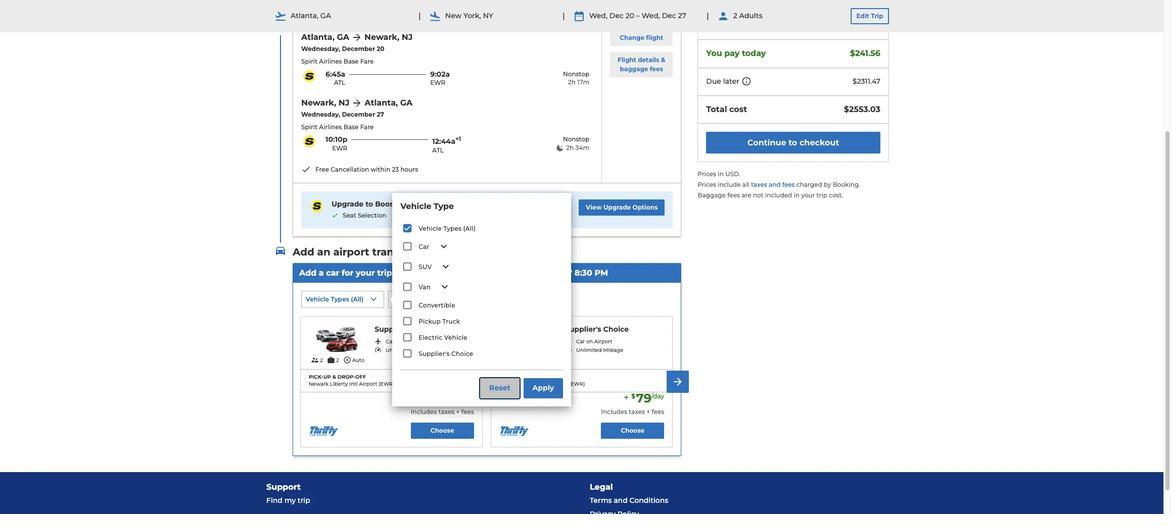 Task type: locate. For each thing, give the bounding box(es) containing it.
| for wed, dec 20 – wed, dec 27
[[563, 11, 565, 21]]

add left the a
[[299, 268, 317, 278]]

23
[[392, 166, 399, 173]]

in
[[718, 171, 724, 178], [794, 192, 800, 199]]

2 horizontal spatial 20
[[626, 11, 635, 20]]

prices
[[698, 171, 716, 178], [698, 181, 716, 189]]

2 + from the left
[[647, 409, 650, 416]]

2 spirit from the top
[[301, 123, 318, 131]]

1 vertical spatial atl
[[432, 146, 444, 154]]

off inside 'edit pick-up and drop-off' button
[[466, 296, 474, 303]]

1 vertical spatial 20
[[377, 45, 385, 53]]

transfer
[[372, 246, 414, 258]]

wednesday, inside wednesday, december 20 spirit airlines base fare
[[301, 45, 340, 53]]

| for 2 adults
[[707, 11, 709, 21]]

december inside the wednesday, december 27 spirit airlines base fare
[[342, 111, 375, 118]]

1 vertical spatial prices
[[698, 181, 716, 189]]

9:30
[[473, 268, 490, 278]]

0 horizontal spatial cancellation
[[331, 166, 369, 173]]

electric
[[419, 334, 443, 342]]

trip down the by
[[817, 192, 828, 199]]

your up 'am' in the bottom of the page
[[498, 246, 522, 258]]

2 | from the left
[[563, 11, 565, 21]]

(
[[351, 296, 353, 303]]

atl down 12:44a
[[432, 146, 444, 154]]

base inside the wednesday, december 27 spirit airlines base fare
[[344, 123, 359, 131]]

2 pick-up & drop-off newark liberty intl airport (ewr) from the left
[[499, 374, 585, 388]]

fees
[[650, 65, 663, 73], [782, 181, 795, 189], [728, 192, 740, 199], [461, 409, 474, 416], [652, 409, 664, 416]]

wed, down trip! at the left of the page
[[520, 268, 542, 278]]

pay
[[725, 49, 740, 58]]

types inside vehicle type dialog
[[444, 225, 462, 233]]

0 vertical spatial fare
[[360, 58, 374, 65]]

liberty down up to 2 pieces of luggage. image on the left of page
[[330, 381, 348, 388]]

your inside the prices in usd. prices include all taxes and fees charged by booking . baggage fees are not included in your trip cost.
[[801, 192, 815, 199]]

0 horizontal spatial edit
[[393, 296, 406, 303]]

in down charged
[[794, 192, 800, 199]]

due
[[706, 77, 721, 86]]

options
[[633, 204, 658, 212]]

unlimited
[[386, 347, 411, 354], [576, 347, 602, 354]]

ewr inside 10:10p ewr
[[332, 145, 347, 152]]

1 unlimited mileage from the left
[[386, 347, 433, 354]]

fare inside wednesday, december 20 spirit airlines base fare
[[360, 58, 374, 65]]

suv
[[419, 263, 432, 271]]

0 horizontal spatial +
[[456, 409, 460, 416]]

car
[[419, 243, 430, 251], [386, 339, 395, 345], [576, 339, 585, 345]]

0 vertical spatial newark,
[[365, 32, 400, 42]]

spirit airlines-image image
[[301, 70, 317, 82], [301, 136, 317, 148]]

1 vertical spatial december
[[342, 111, 375, 118]]

newark, nj up the wednesday, december 27 spirit airlines base fare
[[301, 98, 350, 108]]

1 choose from the left
[[431, 427, 454, 435]]

december for newark,
[[342, 45, 375, 53]]

reset button
[[480, 379, 520, 399]]

wed, left –
[[589, 11, 608, 20]]

add left an
[[293, 246, 314, 258]]

liberty for 2nd choose button from left
[[520, 381, 538, 388]]

0 vertical spatial cancellation
[[331, 166, 369, 173]]

to up selection
[[366, 200, 373, 209]]

0 horizontal spatial includes
[[411, 409, 437, 416]]

1 horizontal spatial cancellation
[[406, 212, 444, 219]]

2h left 17m at the top
[[568, 79, 576, 86]]

pick-up & drop-off newark liberty intl airport (ewr) for 2nd choose button from left
[[499, 374, 585, 388]]

newark,
[[365, 32, 400, 42], [301, 98, 336, 108]]

1 vertical spatial add
[[299, 268, 317, 278]]

apply
[[533, 384, 554, 393]]

1 vertical spatial newark, nj
[[301, 98, 350, 108]]

1 spirit airlines-image image from the top
[[301, 70, 317, 82]]

2 wednesday, from the top
[[301, 111, 340, 118]]

1 wednesday, from the top
[[301, 45, 340, 53]]

1 horizontal spatial .
[[859, 181, 860, 189]]

spirit inside wednesday, december 20 spirit airlines base fare
[[301, 58, 318, 65]]

upgrade up seat
[[332, 200, 364, 209]]

1 horizontal spatial 27
[[563, 268, 572, 278]]

1 | from the left
[[419, 11, 421, 21]]

newark for 2nd choose button from left
[[499, 381, 519, 388]]

flight up baggage
[[618, 56, 636, 64]]

and up included
[[769, 181, 781, 189]]

1 fare from the top
[[360, 58, 374, 65]]

toggle tooltip image
[[742, 76, 752, 86]]

$ inside $ 79 /day
[[632, 393, 635, 400]]

up down the van
[[423, 296, 432, 303]]

within
[[371, 166, 390, 173]]

12:44a
[[432, 137, 456, 146]]

1 spirit from the top
[[301, 58, 318, 65]]

0 horizontal spatial newark,
[[301, 98, 336, 108]]

newark, nj up wednesday, december 20 spirit airlines base fare
[[365, 32, 413, 42]]

cancellation down vehicle type
[[406, 212, 444, 219]]

1 horizontal spatial upgrade
[[604, 204, 631, 212]]

flight inside flight details & baggage fees
[[618, 56, 636, 64]]

2 intl from the left
[[540, 381, 548, 388]]

for
[[442, 200, 453, 209], [342, 268, 354, 278]]

0 horizontal spatial pick-
[[309, 374, 323, 381]]

& right details
[[661, 56, 666, 64]]

types left (all)
[[444, 225, 462, 233]]

2 newark from the left
[[499, 381, 519, 388]]

1 horizontal spatial choose
[[621, 427, 645, 435]]

2 (ewr) from the left
[[569, 381, 585, 388]]

supplier's choice image
[[309, 325, 367, 355]]

types left (
[[331, 296, 349, 303]]

0 horizontal spatial up
[[323, 374, 331, 381]]

& down up to 2 pieces of luggage. image on the left of page
[[333, 374, 336, 381]]

base inside wednesday, december 20 spirit airlines base fare
[[344, 58, 359, 65]]

electric vehicle
[[419, 334, 467, 342]]

airlines for newark,
[[319, 123, 342, 131]]

off for second choose button from the right
[[355, 374, 366, 381]]

wednesday, december 20 spirit airlines base fare
[[301, 45, 385, 65]]

/day
[[652, 393, 664, 400]]

cancellation right the free
[[331, 166, 369, 173]]

ewr down 9:02a
[[430, 79, 446, 86]]

0 vertical spatial nonstop
[[563, 70, 590, 78]]

up
[[423, 296, 432, 303], [323, 374, 331, 381], [514, 374, 522, 381]]

airlines for atlanta,
[[319, 58, 342, 65]]

2 horizontal spatial up
[[514, 374, 522, 381]]

1 horizontal spatial nj
[[402, 32, 413, 42]]

supplier's choice
[[375, 325, 439, 334], [565, 325, 629, 334], [419, 350, 473, 358]]

vehicle down the a
[[306, 296, 329, 303]]

nonstop up 17m at the top
[[563, 70, 590, 78]]

0 horizontal spatial .
[[515, 200, 517, 209]]

on
[[396, 339, 403, 345], [586, 339, 593, 345]]

0 vertical spatial your
[[801, 192, 815, 199]]

1 horizontal spatial $
[[632, 393, 635, 400]]

december
[[342, 45, 375, 53], [342, 111, 375, 118]]

2 horizontal spatial your
[[801, 192, 815, 199]]

0 vertical spatial add
[[293, 246, 314, 258]]

0 horizontal spatial includes taxes + fees
[[411, 409, 474, 416]]

pick- up reset
[[499, 374, 514, 381]]

0 horizontal spatial |
[[419, 11, 421, 21]]

2 horizontal spatial trip
[[817, 192, 828, 199]]

atlanta,
[[291, 11, 319, 20], [301, 32, 335, 42], [365, 98, 398, 108]]

1 horizontal spatial on
[[586, 339, 593, 345]]

up for 2nd choose button from left
[[514, 374, 522, 381]]

2h
[[568, 79, 576, 86], [566, 144, 574, 152]]

booking
[[833, 181, 859, 189]]

2 airlines from the top
[[319, 123, 342, 131]]

2 horizontal spatial car
[[576, 339, 585, 345]]

drop- up truck
[[447, 296, 466, 303]]

.
[[859, 181, 860, 189], [515, 200, 517, 209]]

pick- down the van
[[407, 296, 423, 303]]

20 inside wednesday, december 20 spirit airlines base fare
[[377, 45, 385, 53]]

1 horizontal spatial unlimited mileage
[[576, 347, 624, 354]]

| for new york, ny
[[419, 11, 421, 21]]

included image
[[332, 213, 339, 220]]

december up 10:10p
[[342, 111, 375, 118]]

airport
[[404, 339, 422, 345], [594, 339, 612, 345], [359, 381, 377, 388], [550, 381, 568, 388]]

newark up the pay
[[499, 381, 519, 388]]

to right continue
[[789, 138, 797, 148]]

9:02a ewr
[[430, 70, 450, 86]]

1 horizontal spatial up
[[423, 296, 432, 303]]

charged
[[797, 181, 822, 189]]

liberty for second choose button from the right
[[330, 381, 348, 388]]

1 base from the top
[[344, 58, 359, 65]]

atl inside 6:45a atl
[[334, 79, 345, 86]]

1 horizontal spatial car on airport
[[576, 339, 612, 345]]

1 liberty from the left
[[330, 381, 348, 388]]

2 nonstop from the top
[[563, 136, 590, 143]]

and up the pickup truck
[[433, 296, 446, 303]]

december for atlanta,
[[342, 111, 375, 118]]

spirit airlines-image image left 10:10p ewr
[[301, 136, 317, 148]]

all
[[743, 181, 750, 189]]

off up the apply
[[546, 374, 557, 381]]

support
[[266, 483, 301, 492]]

choose
[[431, 427, 454, 435], [621, 427, 645, 435]]

0 horizontal spatial mileage
[[413, 347, 433, 354]]

edit inside 'edit pick-up and drop-off' button
[[393, 296, 406, 303]]

1 vertical spatial ewr
[[332, 145, 347, 152]]

(all)
[[463, 225, 476, 233]]

upgrade right view
[[604, 204, 631, 212]]

2 spirit airlines-image image from the top
[[301, 136, 317, 148]]

airlines inside wednesday, december 20 spirit airlines base fare
[[319, 58, 342, 65]]

1 horizontal spatial drop-
[[447, 296, 466, 303]]

types
[[444, 225, 462, 233], [331, 296, 349, 303]]

1 vertical spatial spirit airlines-image image
[[301, 136, 317, 148]]

spirit airlines-image image for newark,
[[301, 136, 317, 148]]

1 horizontal spatial trip
[[377, 268, 392, 278]]

airlines up 10:10p
[[319, 123, 342, 131]]

3 | from the left
[[707, 11, 709, 21]]

off for 2nd choose button from left
[[546, 374, 557, 381]]

1 unlimited from the left
[[386, 347, 411, 354]]

adults
[[739, 11, 763, 20]]

1 horizontal spatial car
[[419, 243, 430, 251]]

find my trip link
[[266, 494, 574, 508]]

0 horizontal spatial and
[[433, 296, 446, 303]]

nj
[[402, 32, 413, 42], [339, 98, 350, 108]]

ewr down 10:10p
[[332, 145, 347, 152]]

edit pick-up and drop-off
[[393, 296, 474, 303]]

atl inside "12:44a +1 atl"
[[432, 146, 444, 154]]

0 vertical spatial types
[[444, 225, 462, 233]]

vehicle up the fee image
[[401, 201, 432, 211]]

car inside vehicle type dialog
[[419, 243, 430, 251]]

edit for edit pick-up and drop-off
[[393, 296, 406, 303]]

1 vertical spatial trip
[[377, 268, 392, 278]]

1 december from the top
[[342, 45, 375, 53]]

intl down the auto
[[349, 381, 358, 388]]

later
[[723, 77, 740, 86]]

off down the auto
[[355, 374, 366, 381]]

1 nonstop from the top
[[563, 70, 590, 78]]

0 horizontal spatial on
[[396, 339, 403, 345]]

2 december from the top
[[342, 111, 375, 118]]

airlines inside the wednesday, december 27 spirit airlines base fare
[[319, 123, 342, 131]]

0 horizontal spatial liberty
[[330, 381, 348, 388]]

1 horizontal spatial pick-
[[407, 296, 423, 303]]

0 vertical spatial atl
[[334, 79, 345, 86]]

0 horizontal spatial off
[[355, 374, 366, 381]]

(ewr) for second choose button from the right
[[379, 381, 395, 388]]

pick- inside button
[[407, 296, 423, 303]]

for down airport
[[342, 268, 354, 278]]

1 horizontal spatial 20
[[460, 268, 470, 278]]

0 horizontal spatial types
[[331, 296, 349, 303]]

base up 6:45a
[[344, 58, 359, 65]]

newark
[[309, 381, 329, 388], [499, 381, 519, 388]]

your down charged
[[801, 192, 815, 199]]

1 horizontal spatial ewr
[[430, 79, 446, 86]]

pick-up & drop-off newark liberty intl airport (ewr) down the automatic transmission. icon
[[309, 374, 395, 388]]

am
[[493, 268, 506, 278]]

0 vertical spatial in
[[718, 171, 724, 178]]

& inside flight details & baggage fees
[[661, 56, 666, 64]]

2 horizontal spatial drop-
[[528, 374, 546, 381]]

2 includes taxes + fees from the left
[[601, 409, 664, 416]]

choose button
[[411, 423, 474, 439], [601, 423, 664, 439]]

2h left 34m
[[566, 144, 574, 152]]

0 horizontal spatial taxes
[[439, 409, 455, 416]]

upgrade inside button
[[604, 204, 631, 212]]

1 horizontal spatial for
[[442, 200, 453, 209]]

1 car on airport from the left
[[386, 339, 422, 345]]

0 horizontal spatial for
[[342, 268, 354, 278]]

you pay today
[[706, 49, 766, 58]]

and inside button
[[433, 296, 446, 303]]

trip!
[[525, 246, 546, 258]]

1 horizontal spatial types
[[444, 225, 462, 233]]

1 airlines from the top
[[319, 58, 342, 65]]

wednesday, inside the wednesday, december 27 spirit airlines base fare
[[301, 111, 340, 118]]

and right the 'terms'
[[614, 496, 628, 506]]

selection
[[358, 212, 387, 219]]

newark, down 6:45a atl
[[301, 98, 336, 108]]

apply button
[[524, 379, 563, 399]]

0 horizontal spatial atl
[[334, 79, 345, 86]]

2 car on airport from the left
[[576, 339, 612, 345]]

0 horizontal spatial $
[[472, 200, 477, 209]]

december up 6:45a
[[342, 45, 375, 53]]

1 (ewr) from the left
[[379, 381, 395, 388]]

wednesday, up 6:45a
[[301, 45, 340, 53]]

1 horizontal spatial liberty
[[520, 381, 538, 388]]

0 vertical spatial 2h
[[568, 79, 576, 86]]

wednesday, up 10:10p
[[301, 111, 340, 118]]

1 horizontal spatial (ewr)
[[569, 381, 585, 388]]

base for atlanta, ga
[[344, 58, 359, 65]]

trip left from
[[377, 268, 392, 278]]

choice inside vehicle type dialog
[[452, 350, 473, 358]]

flight up number
[[715, 8, 736, 17]]

atl down 6:45a
[[334, 79, 345, 86]]

1 vertical spatial flight
[[618, 56, 636, 64]]

pick-up & drop-off newark liberty intl airport (ewr) up save
[[499, 374, 585, 388]]

includes taxes + fees
[[411, 409, 474, 416], [601, 409, 664, 416]]

2 fare from the top
[[360, 123, 374, 131]]

fees inside flight details & baggage fees
[[650, 65, 663, 73]]

drop- up the apply
[[528, 374, 546, 381]]

car up 9:30
[[465, 246, 481, 258]]

1 horizontal spatial newark, nj
[[365, 32, 413, 42]]

newark, up wednesday, december 20 spirit airlines base fare
[[365, 32, 400, 42]]

2 liberty from the left
[[520, 381, 538, 388]]

2 horizontal spatial |
[[707, 11, 709, 21]]

2 base from the top
[[344, 123, 359, 131]]

2 choose from the left
[[621, 427, 645, 435]]

2 includes from the left
[[601, 409, 627, 416]]

0 horizontal spatial choose
[[431, 427, 454, 435]]

intl up save
[[540, 381, 548, 388]]

–
[[636, 11, 640, 20]]

spirit airlines logo image
[[309, 200, 325, 213]]

nonstop up 2h 34m
[[563, 136, 590, 143]]

& left save
[[530, 398, 534, 405]]

2 vertical spatial your
[[356, 268, 375, 278]]

up to 2 people. image
[[311, 357, 319, 365]]

and inside legal terms and conditions
[[614, 496, 628, 506]]

car right the a
[[326, 268, 339, 278]]

27
[[678, 11, 687, 20], [377, 111, 384, 118], [563, 268, 572, 278]]

. right the by
[[859, 181, 860, 189]]

or
[[417, 246, 428, 258]]

newark down up to 2 people. image
[[309, 381, 329, 388]]

6:45a atl
[[326, 70, 345, 86]]

fee image
[[395, 213, 402, 220]]

your down airport
[[356, 268, 375, 278]]

and inside the prices in usd. prices include all taxes and fees charged by booking . baggage fees are not included in your trip cost.
[[769, 181, 781, 189]]

12:44a +1 atl
[[432, 136, 461, 154]]

wednesday,
[[301, 45, 340, 53], [301, 111, 340, 118]]

1 horizontal spatial newark
[[499, 381, 519, 388]]

trip inside support find my trip
[[298, 496, 310, 506]]

up to 2 pieces of luggage. image
[[327, 357, 335, 365]]

fare for newark,
[[360, 58, 374, 65]]

2h inside nonstop 2h 17m
[[568, 79, 576, 86]]

wed, right –
[[642, 11, 660, 20]]

1 horizontal spatial taxes
[[629, 409, 645, 416]]

drop- down the automatic transmission. icon
[[338, 374, 355, 381]]

& up 'pay now & save'
[[523, 374, 527, 381]]

2 down trip on the top
[[877, 22, 881, 31]]

2 vertical spatial trip
[[298, 496, 310, 506]]

trip right my
[[298, 496, 310, 506]]

in left usd. at right top
[[718, 171, 724, 178]]

wed, dec 20 – wed, dec 27
[[589, 11, 687, 20]]

spirit airlines-image image left 6:45a atl
[[301, 70, 317, 82]]

edit inside edit trip button
[[857, 12, 869, 20]]

fare inside the wednesday, december 27 spirit airlines base fare
[[360, 123, 374, 131]]

fare for atlanta,
[[360, 123, 374, 131]]

vehicle down vehicle type
[[419, 225, 442, 233]]

december inside wednesday, december 20 spirit airlines base fare
[[342, 45, 375, 53]]

0 horizontal spatial choose button
[[411, 423, 474, 439]]

airlines up 6:45a
[[319, 58, 342, 65]]

1 vertical spatial spirit
[[301, 123, 318, 131]]

base
[[344, 58, 359, 65], [344, 123, 359, 131]]

1 pick-up & drop-off newark liberty intl airport (ewr) from the left
[[309, 374, 395, 388]]

pick-up & drop-off newark liberty intl airport (ewr) for second choose button from the right
[[309, 374, 395, 388]]

cancellation
[[331, 166, 369, 173], [406, 212, 444, 219]]

pick-up & drop-off newark liberty intl airport (ewr)
[[309, 374, 395, 388], [499, 374, 585, 388]]

1 horizontal spatial choose button
[[601, 423, 664, 439]]

ga
[[320, 11, 331, 20], [337, 32, 349, 42], [400, 98, 413, 108]]

2 horizontal spatial 27
[[678, 11, 687, 20]]

flights image
[[275, 21, 287, 33]]

1 vertical spatial types
[[331, 296, 349, 303]]

0 vertical spatial spirit airlines-image image
[[301, 70, 317, 82]]

includes
[[411, 409, 437, 416], [601, 409, 627, 416]]

0 vertical spatial trip
[[817, 192, 828, 199]]

view upgrade options
[[586, 204, 658, 212]]

0 vertical spatial prices
[[698, 171, 716, 178]]

pick- down up to 2 people. image
[[309, 374, 323, 381]]

choose for 2nd choose button from left
[[621, 427, 645, 435]]

1 vertical spatial $
[[632, 393, 635, 400]]

$2311.47
[[853, 77, 881, 86]]

not
[[753, 192, 764, 199]]

+1
[[456, 136, 461, 143]]

1 horizontal spatial mileage
[[603, 347, 624, 354]]

edit down from
[[393, 296, 406, 303]]

0 vertical spatial nj
[[402, 32, 413, 42]]

up up now
[[514, 374, 522, 381]]

off down 9:30
[[466, 296, 474, 303]]

flight for flight details & baggage fees
[[618, 56, 636, 64]]

liberty up 'pay now & save'
[[520, 381, 538, 388]]

base up 10:10p
[[344, 123, 359, 131]]

nonstop
[[563, 70, 590, 78], [563, 136, 590, 143]]

0 vertical spatial airlines
[[319, 58, 342, 65]]

supplier's
[[375, 325, 411, 334], [565, 325, 602, 334], [419, 350, 450, 358]]

spirit for newark, nj
[[301, 123, 318, 131]]

you
[[706, 49, 722, 58]]

0 vertical spatial december
[[342, 45, 375, 53]]

$ right only
[[472, 200, 477, 209]]

spirit airlines-image image for atlanta,
[[301, 70, 317, 82]]

ewr for 10:10p
[[332, 145, 347, 152]]

vehicle for vehicle types ( all )
[[306, 296, 329, 303]]

your
[[801, 192, 815, 199], [498, 246, 522, 258], [356, 268, 375, 278]]

2 unlimited mileage from the left
[[576, 347, 624, 354]]

ny
[[483, 11, 493, 20]]

drop-
[[447, 296, 466, 303], [338, 374, 355, 381], [528, 374, 546, 381]]

edit left trip on the top
[[857, 12, 869, 20]]

edit pick-up and drop-off button
[[388, 291, 479, 308]]

up down up to 2 pieces of luggage. image on the left of page
[[323, 374, 331, 381]]

1 newark from the left
[[309, 381, 329, 388]]

dec down rental
[[441, 268, 458, 278]]

ewr inside 9:02a ewr
[[430, 79, 446, 86]]

spirit inside the wednesday, december 27 spirit airlines base fare
[[301, 123, 318, 131]]

for left only
[[442, 200, 453, 209]]

. right 151
[[515, 200, 517, 209]]

1 horizontal spatial flight
[[715, 8, 736, 17]]

0 horizontal spatial newark
[[309, 381, 329, 388]]

atlanta, ga
[[291, 11, 331, 20], [301, 32, 349, 42], [365, 98, 413, 108]]

$ left 79
[[632, 393, 635, 400]]



Task type: vqa. For each thing, say whether or not it's contained in the screenshot.
Apply
yes



Task type: describe. For each thing, give the bounding box(es) containing it.
supplier's choice inside vehicle type dialog
[[419, 350, 473, 358]]

2 horizontal spatial pick-
[[499, 374, 514, 381]]

0 horizontal spatial ga
[[320, 11, 331, 20]]

free
[[315, 166, 329, 173]]

pay
[[503, 398, 514, 405]]

2 mileage from the left
[[603, 347, 624, 354]]

change flight
[[620, 34, 663, 41]]

rental
[[431, 246, 462, 258]]

automatic transmission. image
[[343, 357, 351, 365]]

usd.
[[725, 171, 740, 178]]

new york, ny
[[445, 11, 493, 20]]

choose for second choose button from the right
[[431, 427, 454, 435]]

1 horizontal spatial your
[[498, 246, 522, 258]]

legal
[[590, 483, 613, 492]]

upgrade to boost it standard for only $ 151 /person .
[[332, 200, 517, 209]]

continue to checkout
[[748, 138, 840, 148]]

flight ticket
[[715, 8, 758, 17]]

wednesday, for newark,
[[301, 111, 340, 118]]

add a car for your trip from wed, dec 20 9:30 am to wed, dec 27 8:30 pm
[[299, 268, 608, 278]]

spirit for atlanta, ga
[[301, 58, 318, 65]]

trip inside the prices in usd. prices include all taxes and fees charged by booking . baggage fees are not included in your trip cost.
[[817, 192, 828, 199]]

1 choose button from the left
[[411, 423, 474, 439]]

find
[[266, 496, 283, 506]]

pickup truck
[[419, 318, 460, 326]]

17m
[[577, 79, 590, 86]]

york,
[[464, 11, 481, 20]]

0 vertical spatial atlanta, ga
[[291, 11, 331, 20]]

baggage
[[698, 192, 726, 199]]

0 horizontal spatial in
[[718, 171, 724, 178]]

2 on from the left
[[586, 339, 593, 345]]

today
[[742, 49, 766, 58]]

20 for dec
[[626, 11, 635, 20]]

terms and conditions link
[[590, 494, 897, 508]]

1 + from the left
[[456, 409, 460, 416]]

2 horizontal spatial supplier's
[[565, 325, 602, 334]]

/person
[[487, 200, 515, 209]]

0 horizontal spatial drop-
[[338, 374, 355, 381]]

wednesday, for atlanta,
[[301, 45, 340, 53]]

0 vertical spatial newark, nj
[[365, 32, 413, 42]]

edit for edit trip
[[857, 12, 869, 20]]

8:30
[[575, 268, 592, 278]]

0 vertical spatial atlanta,
[[291, 11, 319, 20]]

0 horizontal spatial car
[[386, 339, 395, 345]]

wed, up the van
[[417, 268, 439, 278]]

1 on from the left
[[396, 339, 403, 345]]

add for add a car for your trip from wed, dec 20 9:30 am to wed, dec 27 8:30 pm
[[299, 268, 317, 278]]

vehicle down truck
[[444, 334, 467, 342]]

save
[[535, 398, 549, 405]]

cost.
[[829, 192, 843, 199]]

to right 'am' in the bottom of the page
[[509, 268, 517, 278]]

view upgrade options button
[[579, 200, 665, 216]]

legal terms and conditions
[[590, 483, 669, 506]]

auto
[[352, 358, 365, 364]]

1 horizontal spatial car
[[465, 246, 481, 258]]

6:45a
[[326, 70, 345, 79]]

2 vertical spatial atlanta, ga
[[365, 98, 413, 108]]

flight details & baggage fees link
[[610, 52, 673, 77]]

dec left –
[[610, 11, 624, 20]]

0 horizontal spatial choice
[[413, 325, 439, 334]]

cost
[[730, 105, 747, 114]]

34m
[[576, 144, 590, 152]]

change
[[620, 34, 645, 41]]

pickup
[[419, 318, 441, 326]]

reset
[[489, 384, 510, 393]]

1 intl from the left
[[349, 381, 358, 388]]

1 vertical spatial newark,
[[301, 98, 336, 108]]

add an airport transfer or rental car to your trip!
[[293, 246, 546, 258]]

to inside 'button'
[[789, 138, 797, 148]]

add for add an airport transfer or rental car to your trip!
[[293, 246, 314, 258]]

2 vertical spatial 27
[[563, 268, 572, 278]]

1 prices from the top
[[698, 171, 716, 178]]

nonstop for nonstop 2h 17m
[[563, 70, 590, 78]]

1 vertical spatial cancellation
[[406, 212, 444, 219]]

1 mileage from the left
[[413, 347, 433, 354]]

base for newark, nj
[[344, 123, 359, 131]]

nonstop 2h 17m
[[563, 70, 590, 86]]

type
[[434, 201, 454, 211]]

dec up flight
[[662, 11, 676, 20]]

cars image
[[275, 245, 287, 257]]

2h 34m
[[566, 144, 590, 152]]

0 horizontal spatial car
[[326, 268, 339, 278]]

1 horizontal spatial ga
[[337, 32, 349, 42]]

terms
[[590, 496, 612, 506]]

nonstop for nonstop
[[563, 136, 590, 143]]

up for second choose button from the right
[[323, 374, 331, 381]]

hours
[[401, 166, 418, 173]]

of
[[738, 22, 745, 31]]

a
[[319, 268, 324, 278]]

now
[[515, 398, 529, 405]]

2 horizontal spatial choice
[[604, 325, 629, 334]]

vehicle for vehicle type
[[401, 201, 432, 211]]

2 prices from the top
[[698, 181, 716, 189]]

taxes inside the prices in usd. prices include all taxes and fees charged by booking . baggage fees are not included in your trip cost.
[[751, 181, 767, 189]]

due later
[[706, 77, 740, 86]]

1 horizontal spatial newark,
[[365, 32, 400, 42]]

10:10p ewr
[[326, 135, 347, 152]]

151
[[477, 200, 487, 209]]

$241.56
[[850, 49, 881, 58]]

new
[[445, 11, 462, 20]]

to up 9:30
[[484, 246, 495, 258]]

(ewr) for 2nd choose button from left
[[569, 381, 585, 388]]

. inside the prices in usd. prices include all taxes and fees charged by booking . baggage fees are not included in your trip cost.
[[859, 181, 860, 189]]

edit trip
[[857, 12, 883, 20]]

types for (all)
[[444, 225, 462, 233]]

view
[[586, 204, 602, 212]]

vehicle type dialog
[[388, 189, 575, 411]]

0 horizontal spatial supplier's
[[375, 325, 411, 334]]

vehicle for vehicle types (all)
[[419, 225, 442, 233]]

supplier's inside vehicle type dialog
[[419, 350, 450, 358]]

include
[[718, 181, 741, 189]]

20 for december
[[377, 45, 385, 53]]

taxes and fees link
[[751, 181, 797, 189]]

2 right up to 2 pieces of luggage. image on the left of page
[[336, 358, 339, 364]]

1 includes taxes + fees from the left
[[411, 409, 474, 416]]

2 up 'number of travelers'
[[733, 11, 738, 20]]

details
[[638, 56, 659, 64]]

2 vertical spatial 20
[[460, 268, 470, 278]]

1 vertical spatial 2h
[[566, 144, 574, 152]]

0 horizontal spatial newark, nj
[[301, 98, 350, 108]]

included
[[765, 192, 792, 199]]

dec down trip! at the left of the page
[[544, 268, 560, 278]]

edit trip button
[[851, 8, 889, 24]]

travelers
[[747, 22, 778, 31]]

0 vertical spatial for
[[442, 200, 453, 209]]

ewr for 9:02a
[[430, 79, 446, 86]]

$2553.03
[[844, 105, 881, 114]]

1 includes from the left
[[411, 409, 437, 416]]

1 vertical spatial in
[[794, 192, 800, 199]]

9:02a
[[430, 70, 450, 79]]

drop- inside button
[[447, 296, 466, 303]]

baggage
[[620, 65, 648, 73]]

vehicle types (all)
[[419, 225, 476, 233]]

trip
[[871, 12, 883, 20]]

0 horizontal spatial nj
[[339, 98, 350, 108]]

types for (
[[331, 296, 349, 303]]

2 right up to 2 people. image
[[320, 358, 323, 364]]

truck
[[442, 318, 460, 326]]

standard
[[406, 200, 440, 209]]

boost
[[375, 200, 397, 209]]

2 unlimited from the left
[[576, 347, 602, 354]]

all
[[353, 296, 361, 303]]

up inside button
[[423, 296, 432, 303]]

convertible
[[419, 302, 455, 309]]

number
[[706, 22, 737, 31]]

my
[[284, 496, 296, 506]]

79
[[636, 391, 652, 406]]

2 choose button from the left
[[601, 423, 664, 439]]

1 vertical spatial atlanta,
[[301, 32, 335, 42]]

)
[[361, 296, 364, 303]]

newark for second choose button from the right
[[309, 381, 329, 388]]

total
[[706, 105, 727, 114]]

airport
[[333, 246, 369, 258]]

seat selection
[[343, 212, 387, 219]]

pay now & save
[[503, 398, 549, 405]]

2 vertical spatial atlanta,
[[365, 98, 398, 108]]

flight for flight ticket
[[715, 8, 736, 17]]

0 horizontal spatial your
[[356, 268, 375, 278]]

number of travelers
[[706, 22, 778, 31]]

continue to checkout button
[[706, 132, 881, 154]]

2 vertical spatial ga
[[400, 98, 413, 108]]

1 vertical spatial .
[[515, 200, 517, 209]]

1 vertical spatial atlanta, ga
[[301, 32, 349, 42]]

0 horizontal spatial upgrade
[[332, 200, 364, 209]]

0 vertical spatial 27
[[678, 11, 687, 20]]

by
[[824, 181, 831, 189]]

27 inside the wednesday, december 27 spirit airlines base fare
[[377, 111, 384, 118]]



